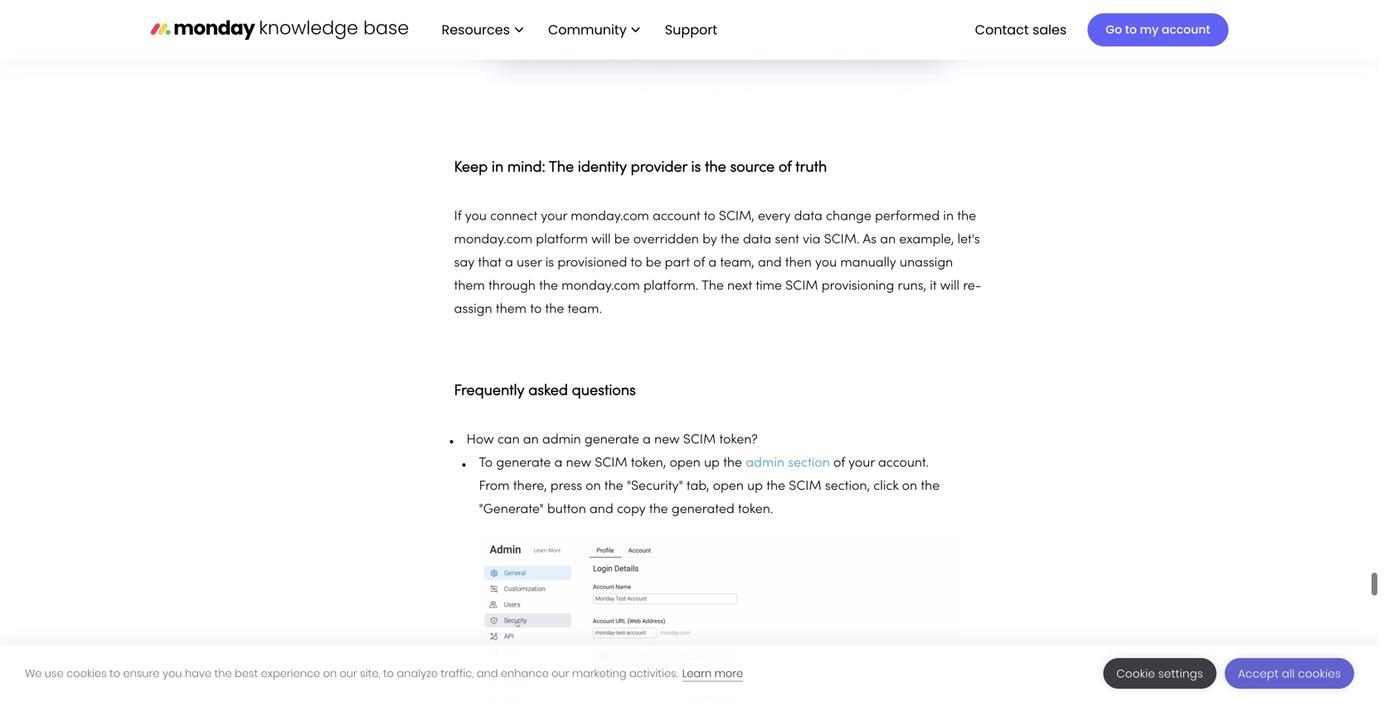 Task type: describe. For each thing, give the bounding box(es) containing it.
token.
[[738, 504, 774, 516]]

1 horizontal spatial admin
[[746, 458, 785, 470]]

scim,
[[719, 211, 755, 223]]

1 horizontal spatial new
[[655, 434, 680, 447]]

0 vertical spatial generate
[[585, 434, 639, 447]]

we use cookies to ensure you have the best experience on our site, to analyze traffic, and enhance our marketing activities. learn more
[[25, 667, 743, 681]]

support
[[665, 20, 718, 39]]

l
[[958, 234, 961, 246]]

connect
[[490, 211, 538, 223]]

monday.com logo image
[[151, 12, 409, 47]]

overridden by the data sent via scim. as an example, l
[[634, 234, 961, 246]]

there,
[[513, 481, 547, 493]]

account inside if you connect your monday.com account to scim, every data change performed in the monday.com platform will be
[[653, 211, 701, 223]]

token,
[[631, 458, 666, 470]]

scim left token? on the bottom right
[[683, 434, 716, 447]]

you inside dialog
[[162, 667, 182, 681]]

of your account. from there, press on the "security" tab, open up the scim section, click on the "generate" button and copy the generated token.
[[479, 458, 940, 516]]

cookie settings
[[1117, 667, 1204, 682]]

0 horizontal spatial open
[[670, 458, 701, 470]]

assign
[[454, 304, 492, 316]]

through
[[489, 280, 536, 293]]

the inside the next time scim provisioning runs, it will re- assign them to the team.
[[702, 280, 724, 293]]

and inside of your account. from there, press on the "security" tab, open up the scim section, click on the "generate" button and copy the generated token.
[[590, 504, 614, 516]]

unassign
[[900, 257, 953, 270]]

team.
[[568, 304, 602, 316]]

the down admin section link
[[767, 481, 786, 493]]

the inside the next time scim provisioning runs, it will re- assign them to the team.
[[545, 304, 564, 316]]

cpt2105231258 1337x735.gif image
[[479, 535, 960, 703]]

"generate"
[[479, 504, 544, 516]]

truth
[[796, 161, 827, 175]]

press
[[551, 481, 582, 493]]

"security"
[[627, 481, 683, 493]]

a right that
[[505, 257, 513, 270]]

activities.
[[630, 667, 678, 681]]

via
[[803, 234, 821, 246]]

go
[[1106, 22, 1123, 38]]

user
[[517, 257, 542, 270]]

as
[[863, 234, 877, 246]]

will inside the next time scim provisioning runs, it will re- assign them to the team.
[[941, 280, 960, 293]]

a up token,
[[643, 434, 651, 447]]

open inside of your account. from there, press on the "security" tab, open up the scim section, click on the "generate" button and copy the generated token.
[[713, 481, 744, 493]]

part
[[665, 257, 690, 270]]

2 our from the left
[[552, 667, 569, 681]]

0 horizontal spatial in
[[492, 161, 504, 175]]

account.
[[879, 458, 929, 470]]

0 horizontal spatial an
[[523, 434, 539, 447]]

performed
[[875, 211, 940, 223]]

ensure
[[123, 667, 160, 681]]

them inside the next time scim provisioning runs, it will re- assign them to the team.
[[496, 304, 527, 316]]

can
[[498, 434, 520, 447]]

a up press
[[555, 458, 563, 470]]

manually
[[841, 257, 897, 270]]

platform.
[[644, 280, 699, 293]]

cookies for use
[[66, 667, 107, 681]]

contact sales link
[[967, 16, 1075, 44]]

1 our from the left
[[340, 667, 357, 681]]

provisioned
[[558, 257, 627, 270]]

to right "site,"
[[383, 667, 394, 681]]

how
[[467, 434, 494, 447]]

provisioning
[[822, 280, 895, 293]]

image 1 - 2023-08-23t151258.141.png image
[[454, 0, 985, 98]]

1 vertical spatial data
[[743, 234, 772, 246]]

example,
[[900, 234, 954, 246]]

a down by at top right
[[709, 257, 717, 270]]

the down ""security""
[[649, 504, 668, 516]]

asked
[[529, 385, 568, 399]]

admin section link
[[746, 458, 830, 470]]

source
[[730, 161, 775, 175]]

and inside dialog
[[477, 667, 498, 681]]

enhance
[[501, 667, 549, 681]]

et's say that a user is provisioned to be part of a team, and then you manually unassign them through the monday.com platform.
[[454, 234, 980, 293]]

mind:
[[508, 161, 546, 175]]

provider
[[631, 161, 688, 175]]

you inside if you connect your monday.com account to scim, every data change performed in the monday.com platform will be
[[465, 211, 487, 223]]

resources link
[[433, 16, 532, 44]]

marketing
[[572, 667, 627, 681]]

go to my account
[[1106, 22, 1211, 38]]

0 horizontal spatial generate
[[496, 458, 551, 470]]

0 horizontal spatial admin
[[542, 434, 581, 447]]

best
[[235, 667, 258, 681]]

the inside et's say that a user is provisioned to be part of a team, and then you manually unassign them through the monday.com platform.
[[539, 280, 558, 293]]

that
[[478, 257, 502, 270]]

settings
[[1159, 667, 1204, 682]]

click
[[874, 481, 899, 493]]

2 horizontal spatial on
[[902, 481, 918, 493]]

to inside if you connect your monday.com account to scim, every data change performed in the monday.com platform will be
[[704, 211, 716, 223]]

the down the account.
[[921, 481, 940, 493]]

1 vertical spatial monday.com
[[454, 234, 533, 246]]

re-
[[963, 280, 982, 293]]

0 vertical spatial the
[[549, 161, 574, 175]]

et's
[[961, 234, 980, 246]]

the up copy
[[605, 481, 624, 493]]

be inside if you connect your monday.com account to scim, every data change performed in the monday.com platform will be
[[614, 234, 630, 246]]

sales
[[1033, 20, 1067, 39]]

if you connect your monday.com account to scim, every data change performed in the monday.com platform will be
[[454, 211, 977, 246]]

use
[[45, 667, 64, 681]]

dialog containing cookie settings
[[0, 645, 1380, 703]]

accept
[[1238, 667, 1279, 682]]



Task type: locate. For each thing, give the bounding box(es) containing it.
the left 'next'
[[702, 280, 724, 293]]

be left part
[[646, 257, 662, 270]]

the
[[549, 161, 574, 175], [702, 280, 724, 293]]

data down every
[[743, 234, 772, 246]]

0 vertical spatial new
[[655, 434, 680, 447]]

be
[[614, 234, 630, 246], [646, 257, 662, 270]]

0 vertical spatial open
[[670, 458, 701, 470]]

1 horizontal spatial cookies
[[1298, 667, 1341, 682]]

1 vertical spatial an
[[523, 434, 539, 447]]

and inside et's say that a user is provisioned to be part of a team, and then you manually unassign them through the monday.com platform.
[[758, 257, 782, 270]]

in inside if you connect your monday.com account to scim, every data change performed in the monday.com platform will be
[[944, 211, 954, 223]]

1 horizontal spatial our
[[552, 667, 569, 681]]

contact
[[975, 20, 1029, 39]]

accept all cookies
[[1238, 667, 1341, 682]]

scim.
[[824, 234, 860, 246]]

generate up token,
[[585, 434, 639, 447]]

0 vertical spatial is
[[691, 161, 701, 175]]

to left ensure
[[109, 667, 120, 681]]

the right mind:
[[549, 161, 574, 175]]

it
[[930, 280, 937, 293]]

section,
[[825, 481, 870, 493]]

to down 'overridden'
[[631, 257, 642, 270]]

the left best
[[214, 667, 232, 681]]

monday.com down provisioned
[[562, 280, 640, 293]]

1 vertical spatial account
[[653, 211, 701, 223]]

to inside the next time scim provisioning runs, it will re- assign them to the team.
[[530, 304, 542, 316]]

overridden
[[634, 234, 699, 246]]

1 cookies from the left
[[66, 667, 107, 681]]

in
[[492, 161, 504, 175], [944, 211, 954, 223]]

be up provisioned
[[614, 234, 630, 246]]

cookies right use at the bottom of page
[[66, 667, 107, 681]]

community link
[[540, 16, 648, 44]]

you left have
[[162, 667, 182, 681]]

community
[[548, 20, 627, 39]]

site,
[[360, 667, 380, 681]]

from
[[479, 481, 510, 493]]

your up section,
[[849, 458, 875, 470]]

an
[[880, 234, 896, 246], [523, 434, 539, 447]]

up up 'tab,'
[[704, 458, 720, 470]]

of inside of your account. from there, press on the "security" tab, open up the scim section, click on the "generate" button and copy the generated token.
[[834, 458, 845, 470]]

admin up press
[[542, 434, 581, 447]]

to inside main element
[[1126, 22, 1137, 38]]

1 horizontal spatial your
[[849, 458, 875, 470]]

the up et's
[[958, 211, 977, 223]]

to down through
[[530, 304, 542, 316]]

1 vertical spatial the
[[702, 280, 724, 293]]

0 vertical spatial an
[[880, 234, 896, 246]]

1 vertical spatial your
[[849, 458, 875, 470]]

1 vertical spatial you
[[815, 257, 837, 270]]

of up section,
[[834, 458, 845, 470]]

keep in mind: the identity provider is the source of truth
[[454, 161, 831, 175]]

1 vertical spatial of
[[694, 257, 705, 270]]

the down token? on the bottom right
[[723, 458, 742, 470]]

you right if
[[465, 211, 487, 223]]

0 vertical spatial will
[[592, 234, 611, 246]]

the right by at top right
[[721, 234, 740, 246]]

learn
[[683, 667, 712, 681]]

0 horizontal spatial data
[[743, 234, 772, 246]]

2 vertical spatial and
[[477, 667, 498, 681]]

1 horizontal spatial of
[[779, 161, 792, 175]]

main element
[[425, 0, 1229, 60]]

in right keep
[[492, 161, 504, 175]]

learn more link
[[683, 667, 743, 682]]

you down via
[[815, 257, 837, 270]]

data up via
[[794, 211, 823, 223]]

is right provider
[[691, 161, 701, 175]]

2 horizontal spatial you
[[815, 257, 837, 270]]

admin
[[542, 434, 581, 447], [746, 458, 785, 470]]

up up token.
[[747, 481, 763, 493]]

and
[[758, 257, 782, 270], [590, 504, 614, 516], [477, 667, 498, 681]]

0 horizontal spatial of
[[694, 257, 705, 270]]

frequently asked questions link
[[454, 376, 636, 402]]

0 horizontal spatial our
[[340, 667, 357, 681]]

our left "site,"
[[340, 667, 357, 681]]

how can an admin generate a new scim token?
[[467, 434, 758, 447]]

the inside if you connect your monday.com account to scim, every data change performed in the monday.com platform will be
[[958, 211, 977, 223]]

will right it
[[941, 280, 960, 293]]

you inside et's say that a user is provisioned to be part of a team, and then you manually unassign them through the monday.com platform.
[[815, 257, 837, 270]]

2 vertical spatial monday.com
[[562, 280, 640, 293]]

an right can on the bottom of the page
[[523, 434, 539, 447]]

generate
[[585, 434, 639, 447], [496, 458, 551, 470]]

2 horizontal spatial and
[[758, 257, 782, 270]]

cookie settings button
[[1104, 659, 1217, 689]]

contact sales
[[975, 20, 1067, 39]]

0 vertical spatial of
[[779, 161, 792, 175]]

cookies right all
[[1298, 667, 1341, 682]]

and up the time
[[758, 257, 782, 270]]

up
[[704, 458, 720, 470], [747, 481, 763, 493]]

them inside et's say that a user is provisioned to be part of a team, and then you manually unassign them through the monday.com platform.
[[454, 280, 485, 293]]

scim down then
[[786, 280, 818, 293]]

new
[[655, 434, 680, 447], [566, 458, 592, 470]]

our right the enhance
[[552, 667, 569, 681]]

the next time scim provisioning runs, it will re- assign them to the team.
[[454, 280, 982, 316]]

cookie
[[1117, 667, 1156, 682]]

analyze
[[397, 667, 438, 681]]

and right traffic,
[[477, 667, 498, 681]]

change
[[826, 211, 872, 223]]

our
[[340, 667, 357, 681], [552, 667, 569, 681]]

0 horizontal spatial will
[[592, 234, 611, 246]]

1 vertical spatial be
[[646, 257, 662, 270]]

of
[[779, 161, 792, 175], [694, 257, 705, 270], [834, 458, 845, 470]]

to inside et's say that a user is provisioned to be part of a team, and then you manually unassign them through the monday.com platform.
[[631, 257, 642, 270]]

new up press
[[566, 458, 592, 470]]

scim down section
[[789, 481, 822, 493]]

scim inside the next time scim provisioning runs, it will re- assign them to the team.
[[786, 280, 818, 293]]

the down user
[[539, 280, 558, 293]]

have
[[185, 667, 212, 681]]

1 horizontal spatial open
[[713, 481, 744, 493]]

1 vertical spatial is
[[546, 257, 554, 270]]

button
[[547, 504, 586, 516]]

of inside et's say that a user is provisioned to be part of a team, and then you manually unassign them through the monday.com platform.
[[694, 257, 705, 270]]

2 horizontal spatial of
[[834, 458, 845, 470]]

keep
[[454, 161, 488, 175]]

frequently
[[454, 385, 525, 399]]

0 vertical spatial admin
[[542, 434, 581, 447]]

0 vertical spatial your
[[541, 211, 567, 223]]

up inside of your account. from there, press on the "security" tab, open up the scim section, click on the "generate" button and copy the generated token.
[[747, 481, 763, 493]]

1 vertical spatial them
[[496, 304, 527, 316]]

resources
[[442, 20, 510, 39]]

open up 'tab,'
[[670, 458, 701, 470]]

accept all cookies button
[[1225, 659, 1355, 689]]

sent
[[775, 234, 800, 246]]

them down through
[[496, 304, 527, 316]]

0 vertical spatial up
[[704, 458, 720, 470]]

monday.com
[[571, 211, 649, 223], [454, 234, 533, 246], [562, 280, 640, 293]]

time
[[756, 280, 782, 293]]

1 horizontal spatial data
[[794, 211, 823, 223]]

the
[[705, 161, 726, 175], [958, 211, 977, 223], [721, 234, 740, 246], [539, 280, 558, 293], [545, 304, 564, 316], [723, 458, 742, 470], [605, 481, 624, 493], [767, 481, 786, 493], [921, 481, 940, 493], [649, 504, 668, 516], [214, 667, 232, 681]]

list containing resources
[[425, 0, 731, 60]]

0 horizontal spatial cookies
[[66, 667, 107, 681]]

1 horizontal spatial on
[[586, 481, 601, 493]]

0 horizontal spatial you
[[162, 667, 182, 681]]

0 vertical spatial in
[[492, 161, 504, 175]]

1 horizontal spatial the
[[702, 280, 724, 293]]

scim inside of your account. from there, press on the "security" tab, open up the scim section, click on the "generate" button and copy the generated token.
[[789, 481, 822, 493]]

to up by at top right
[[704, 211, 716, 223]]

questions
[[572, 385, 636, 399]]

0 horizontal spatial them
[[454, 280, 485, 293]]

1 horizontal spatial in
[[944, 211, 954, 223]]

0 horizontal spatial the
[[549, 161, 574, 175]]

will
[[592, 234, 611, 246], [941, 280, 960, 293]]

go to my account link
[[1088, 13, 1229, 46]]

on inside dialog
[[323, 667, 337, 681]]

is right user
[[546, 257, 554, 270]]

0 horizontal spatial up
[[704, 458, 720, 470]]

section
[[788, 458, 830, 470]]

0 vertical spatial monday.com
[[571, 211, 649, 223]]

if
[[454, 211, 462, 223]]

your up platform
[[541, 211, 567, 223]]

of left the truth
[[779, 161, 792, 175]]

monday.com up that
[[454, 234, 533, 246]]

the left source
[[705, 161, 726, 175]]

every
[[758, 211, 791, 223]]

will inside if you connect your monday.com account to scim, every data change performed in the monday.com platform will be
[[592, 234, 611, 246]]

cookies inside button
[[1298, 667, 1341, 682]]

the inside dialog
[[214, 667, 232, 681]]

a
[[505, 257, 513, 270], [709, 257, 717, 270], [643, 434, 651, 447], [555, 458, 563, 470]]

new up to generate a new scim token, open up the admin section
[[655, 434, 680, 447]]

1 horizontal spatial will
[[941, 280, 960, 293]]

account inside main element
[[1162, 22, 1211, 38]]

1 vertical spatial open
[[713, 481, 744, 493]]

account right my
[[1162, 22, 1211, 38]]

0 horizontal spatial be
[[614, 234, 630, 246]]

monday.com down identity
[[571, 211, 649, 223]]

1 vertical spatial admin
[[746, 458, 785, 470]]

2 vertical spatial of
[[834, 458, 845, 470]]

frequently asked questions
[[454, 385, 636, 399]]

on
[[586, 481, 601, 493], [902, 481, 918, 493], [323, 667, 337, 681]]

to generate a new scim token, open up the admin section
[[479, 458, 830, 470]]

we
[[25, 667, 42, 681]]

monday.com inside et's say that a user is provisioned to be part of a team, and then you manually unassign them through the monday.com platform.
[[562, 280, 640, 293]]

will up provisioned
[[592, 234, 611, 246]]

account
[[1162, 22, 1211, 38], [653, 211, 701, 223]]

your inside of your account. from there, press on the "security" tab, open up the scim section, click on the "generate" button and copy the generated token.
[[849, 458, 875, 470]]

platform
[[536, 234, 588, 246]]

the left team. in the left of the page
[[545, 304, 564, 316]]

account up 'overridden'
[[653, 211, 701, 223]]

traffic,
[[441, 667, 474, 681]]

1 horizontal spatial an
[[880, 234, 896, 246]]

0 horizontal spatial account
[[653, 211, 701, 223]]

1 horizontal spatial them
[[496, 304, 527, 316]]

1 vertical spatial up
[[747, 481, 763, 493]]

your inside if you connect your monday.com account to scim, every data change performed in the monday.com platform will be
[[541, 211, 567, 223]]

runs,
[[898, 280, 927, 293]]

admin down token? on the bottom right
[[746, 458, 785, 470]]

0 horizontal spatial on
[[323, 667, 337, 681]]

all
[[1282, 667, 1295, 682]]

1 horizontal spatial and
[[590, 504, 614, 516]]

copy
[[617, 504, 646, 516]]

by
[[703, 234, 717, 246]]

more
[[715, 667, 743, 681]]

0 horizontal spatial is
[[546, 257, 554, 270]]

of right part
[[694, 257, 705, 270]]

dialog
[[0, 645, 1380, 703]]

0 vertical spatial be
[[614, 234, 630, 246]]

on right press
[[586, 481, 601, 493]]

1 horizontal spatial account
[[1162, 22, 1211, 38]]

0 horizontal spatial and
[[477, 667, 498, 681]]

0 vertical spatial them
[[454, 280, 485, 293]]

to
[[1126, 22, 1137, 38], [704, 211, 716, 223], [631, 257, 642, 270], [530, 304, 542, 316], [109, 667, 120, 681], [383, 667, 394, 681]]

1 vertical spatial generate
[[496, 458, 551, 470]]

2 vertical spatial you
[[162, 667, 182, 681]]

them
[[454, 280, 485, 293], [496, 304, 527, 316]]

0 vertical spatial account
[[1162, 22, 1211, 38]]

2 cookies from the left
[[1298, 667, 1341, 682]]

to
[[479, 458, 493, 470]]

1 horizontal spatial up
[[747, 481, 763, 493]]

scim down how can an admin generate a new scim token? at bottom
[[595, 458, 628, 470]]

cookies for all
[[1298, 667, 1341, 682]]

1 vertical spatial and
[[590, 504, 614, 516]]

an right as
[[880, 234, 896, 246]]

on right experience at the left bottom of the page
[[323, 667, 337, 681]]

in up example,
[[944, 211, 954, 223]]

experience
[[261, 667, 320, 681]]

to right go
[[1126, 22, 1137, 38]]

data inside if you connect your monday.com account to scim, every data change performed in the monday.com platform will be
[[794, 211, 823, 223]]

my
[[1140, 22, 1159, 38]]

0 vertical spatial you
[[465, 211, 487, 223]]

1 horizontal spatial you
[[465, 211, 487, 223]]

on right click
[[902, 481, 918, 493]]

token?
[[719, 434, 758, 447]]

1 vertical spatial will
[[941, 280, 960, 293]]

and left copy
[[590, 504, 614, 516]]

identity
[[578, 161, 627, 175]]

0 vertical spatial and
[[758, 257, 782, 270]]

1 vertical spatial in
[[944, 211, 954, 223]]

then
[[785, 257, 812, 270]]

0 vertical spatial data
[[794, 211, 823, 223]]

is inside et's say that a user is provisioned to be part of a team, and then you manually unassign them through the monday.com platform.
[[546, 257, 554, 270]]

open right 'tab,'
[[713, 481, 744, 493]]

generated
[[672, 504, 735, 516]]

1 horizontal spatial be
[[646, 257, 662, 270]]

1 horizontal spatial generate
[[585, 434, 639, 447]]

1 vertical spatial new
[[566, 458, 592, 470]]

0 horizontal spatial new
[[566, 458, 592, 470]]

be inside et's say that a user is provisioned to be part of a team, and then you manually unassign them through the monday.com platform.
[[646, 257, 662, 270]]

generate up there,
[[496, 458, 551, 470]]

1 horizontal spatial is
[[691, 161, 701, 175]]

0 horizontal spatial your
[[541, 211, 567, 223]]

them up assign
[[454, 280, 485, 293]]

list
[[425, 0, 731, 60]]



Task type: vqa. For each thing, say whether or not it's contained in the screenshot.
account
yes



